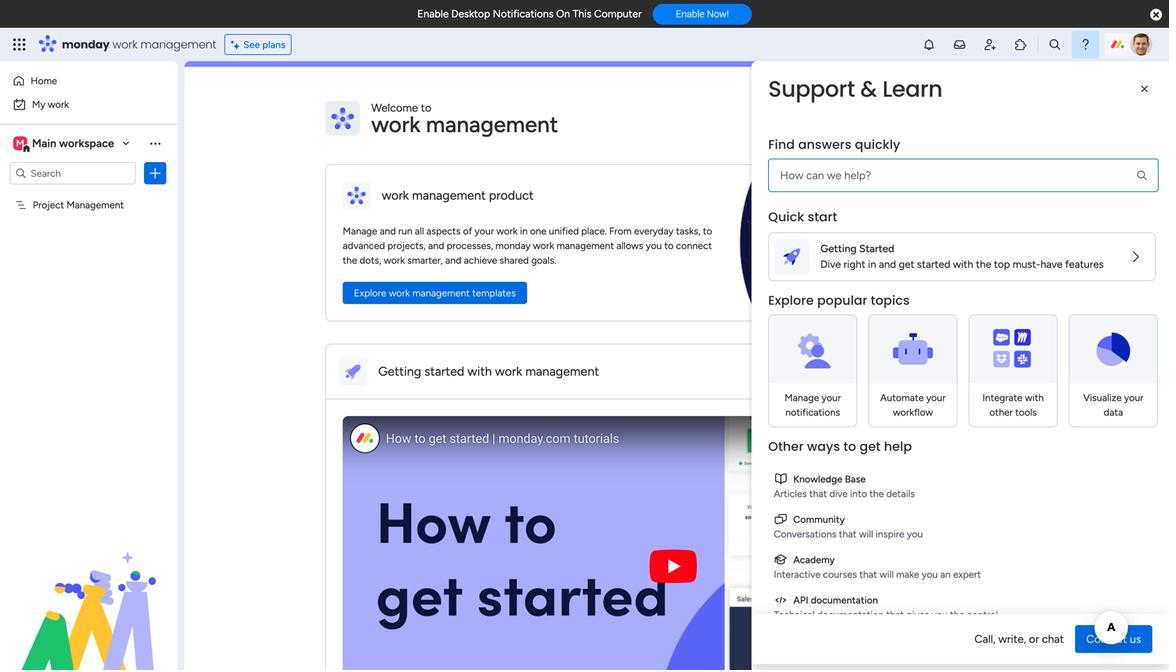 Task type: describe. For each thing, give the bounding box(es) containing it.
main workspace
[[32, 137, 114, 150]]

top
[[995, 258, 1011, 271]]

courses
[[824, 569, 858, 581]]

search everything image
[[1049, 38, 1063, 52]]

this
[[573, 8, 592, 20]]

started inside getting started with work management dropdown button
[[425, 364, 465, 379]]

write,
[[999, 633, 1027, 646]]

enable desktop notifications on this computer
[[418, 8, 642, 20]]

welcome to work management
[[371, 101, 559, 138]]

work inside option
[[48, 99, 69, 110]]

other
[[990, 407, 1014, 418]]

inspire
[[876, 529, 905, 540]]

management inside dropdown button
[[526, 364, 600, 379]]

notifications
[[786, 407, 841, 418]]

my work option
[[8, 93, 169, 116]]

getting started with work management
[[378, 364, 600, 379]]

getting started logo image
[[784, 249, 801, 265]]

make
[[897, 569, 920, 581]]

base
[[845, 474, 866, 485]]

advanced
[[343, 240, 385, 252]]

tools
[[1016, 407, 1038, 418]]

dive
[[821, 258, 842, 271]]

project management list box
[[0, 190, 178, 405]]

on
[[557, 8, 570, 20]]

achieve
[[464, 255, 498, 266]]

you inside manage and run all aspects of your work in one unified place. from everyday tasks, to advanced projects, and processes, monday work management allows you to connect the dots, work smarter, and achieve shared goals.
[[646, 240, 662, 252]]

articles that dive into the details
[[774, 488, 916, 500]]

project
[[33, 199, 64, 211]]

&
[[861, 73, 878, 104]]

explore work management templates
[[354, 287, 516, 299]]

explore for explore popular topics
[[769, 292, 814, 310]]

everyday
[[634, 225, 674, 237]]

an
[[941, 569, 951, 581]]

technical
[[774, 609, 815, 621]]

see plans button
[[225, 34, 292, 55]]

the left control
[[951, 609, 965, 621]]

quickly
[[855, 136, 901, 154]]

invite members image
[[984, 38, 998, 52]]

link container element for interactive courses that will make you an expert
[[774, 553, 1151, 568]]

my
[[32, 99, 45, 110]]

integrate
[[983, 392, 1023, 404]]

dapulse close image
[[1151, 8, 1163, 22]]

m
[[16, 138, 24, 149]]

getting for getting started with work management
[[378, 364, 422, 379]]

templates
[[473, 287, 516, 299]]

home
[[31, 75, 57, 87]]

details
[[887, 488, 916, 500]]

desktop
[[452, 8, 491, 20]]

see
[[244, 39, 260, 50]]

explore popular topics
[[769, 292, 910, 310]]

other
[[769, 438, 804, 456]]

manage and run all aspects of your work in one unified place. from everyday tasks, to advanced projects, and processes, monday work management allows you to connect the dots, work smarter, and achieve shared goals.
[[343, 225, 713, 266]]

automate your workflow
[[881, 392, 946, 418]]

enable for enable now!
[[676, 8, 705, 20]]

visualize
[[1084, 392, 1122, 404]]

quick start
[[769, 208, 838, 226]]

0 vertical spatial will
[[860, 529, 874, 540]]

must-
[[1013, 258, 1041, 271]]

main
[[32, 137, 56, 150]]

started
[[860, 243, 895, 255]]

work inside welcome to work management
[[371, 111, 421, 138]]

into
[[851, 488, 868, 500]]

and down processes,
[[446, 255, 462, 266]]

and down aspects
[[428, 240, 445, 252]]

tasks,
[[676, 225, 701, 237]]

dive
[[830, 488, 848, 500]]

integrate with other tools
[[983, 392, 1045, 418]]

conversations
[[774, 529, 837, 540]]

welcome
[[371, 101, 418, 115]]

my work
[[32, 99, 69, 110]]

knowledge
[[794, 474, 843, 485]]

workspace image
[[13, 136, 27, 151]]

interactive
[[774, 569, 821, 581]]

management
[[67, 199, 124, 211]]

academy
[[794, 554, 835, 566]]

to inside welcome to work management
[[421, 101, 432, 115]]

gives
[[907, 609, 930, 621]]

search container element
[[769, 136, 1159, 192]]

and inside getting started dive right in and get started with the top must-have features
[[879, 258, 897, 271]]

that left 'gives'
[[887, 609, 905, 621]]

with inside integrate with other tools
[[1026, 392, 1045, 404]]

lottie animation image
[[0, 530, 178, 671]]

select product image
[[13, 38, 26, 52]]

api
[[794, 595, 809, 606]]

all
[[415, 225, 424, 237]]

allows
[[617, 240, 644, 252]]

get inside getting started dive right in and get started with the top must-have features
[[899, 258, 915, 271]]

us
[[1131, 633, 1142, 646]]

one
[[530, 225, 547, 237]]

the inside manage and run all aspects of your work in one unified place. from everyday tasks, to advanced projects, and processes, monday work management allows you to connect the dots, work smarter, and achieve shared goals.
[[343, 255, 357, 266]]

product
[[489, 188, 534, 203]]

contact
[[1087, 633, 1128, 646]]

update feed image
[[953, 38, 967, 52]]

with inside dropdown button
[[468, 364, 492, 379]]

manage for manage and run all aspects of your work in one unified place. from everyday tasks, to advanced projects, and processes, monday work management allows you to connect the dots, work smarter, and achieve shared goals.
[[343, 225, 378, 237]]

the inside getting started dive right in and get started with the top must-have features
[[977, 258, 992, 271]]

dots,
[[360, 255, 382, 266]]

that down knowledge
[[810, 488, 828, 500]]

monday marketplace image
[[1015, 38, 1028, 52]]

1 vertical spatial get
[[860, 438, 881, 456]]

notifications image
[[923, 38, 937, 52]]

options image
[[148, 166, 162, 180]]

help button
[[1099, 631, 1148, 654]]

documentation for technical
[[818, 609, 884, 621]]

home link
[[8, 70, 169, 92]]

find
[[769, 136, 795, 154]]

getting for getting started dive right in and get started with the top must-have features
[[821, 243, 857, 255]]

my work link
[[8, 93, 169, 116]]

control
[[968, 609, 999, 621]]

contact us
[[1087, 633, 1142, 646]]

knowledge base
[[794, 474, 866, 485]]



Task type: locate. For each thing, give the bounding box(es) containing it.
workspace selection element
[[13, 135, 116, 153]]

1 link container element from the top
[[774, 472, 1151, 487]]

of
[[463, 225, 473, 237]]

run
[[399, 225, 413, 237]]

link container element for technical documentation that gives you the control
[[774, 593, 1151, 608]]

integrate with other tools link
[[969, 315, 1058, 428]]

in
[[520, 225, 528, 237], [869, 258, 877, 271]]

enable for enable desktop notifications on this computer
[[418, 8, 449, 20]]

management inside welcome to work management
[[426, 111, 559, 138]]

option
[[0, 193, 178, 195]]

you left an
[[922, 569, 938, 581]]

work inside dropdown button
[[495, 364, 523, 379]]

start
[[808, 208, 838, 226]]

ways
[[808, 438, 841, 456]]

will left inspire
[[860, 529, 874, 540]]

monday inside manage and run all aspects of your work in one unified place. from everyday tasks, to advanced projects, and processes, monday work management allows you to connect the dots, work smarter, and achieve shared goals.
[[496, 240, 531, 252]]

your for manage your notifications
[[822, 392, 842, 404]]

workspace
[[59, 137, 114, 150]]

project management
[[33, 199, 124, 211]]

0 horizontal spatial in
[[520, 225, 528, 237]]

documentation down courses
[[811, 595, 879, 606]]

call, write, or chat
[[975, 633, 1065, 646]]

from
[[610, 225, 632, 237]]

1 vertical spatial started
[[425, 364, 465, 379]]

manage up advanced
[[343, 225, 378, 237]]

your for automate your workflow
[[927, 392, 946, 404]]

get left help in the bottom right of the page
[[860, 438, 881, 456]]

support
[[769, 73, 856, 104]]

the
[[343, 255, 357, 266], [977, 258, 992, 271], [870, 488, 885, 500], [951, 609, 965, 621]]

enable inside button
[[676, 8, 705, 20]]

0 horizontal spatial getting
[[378, 364, 422, 379]]

0 horizontal spatial monday
[[62, 37, 110, 52]]

that
[[810, 488, 828, 500], [839, 529, 857, 540], [860, 569, 878, 581], [887, 609, 905, 621]]

0 horizontal spatial enable
[[418, 8, 449, 20]]

to down everyday
[[665, 240, 674, 252]]

features
[[1066, 258, 1105, 271]]

monday
[[62, 37, 110, 52], [496, 240, 531, 252]]

aspects
[[427, 225, 461, 237]]

getting started dive right in and get started with the top must-have features
[[821, 243, 1105, 271]]

and
[[380, 225, 396, 237], [428, 240, 445, 252], [446, 255, 462, 266], [879, 258, 897, 271]]

your up notifications
[[822, 392, 842, 404]]

get up topics
[[899, 258, 915, 271]]

will
[[860, 529, 874, 540], [880, 569, 894, 581]]

0 horizontal spatial will
[[860, 529, 874, 540]]

monday work management
[[62, 37, 216, 52]]

1 enable from the left
[[418, 8, 449, 20]]

documentation inside link container element
[[811, 595, 879, 606]]

that right courses
[[860, 569, 878, 581]]

you right 'gives'
[[932, 609, 948, 621]]

manage for manage your notifications
[[785, 392, 820, 404]]

home option
[[8, 70, 169, 92]]

api documentation
[[794, 595, 879, 606]]

the right 'into'
[[870, 488, 885, 500]]

management inside button
[[413, 287, 470, 299]]

goals.
[[532, 255, 557, 266]]

and left run
[[380, 225, 396, 237]]

with inside getting started dive right in and get started with the top must-have features
[[954, 258, 974, 271]]

1 vertical spatial manage
[[785, 392, 820, 404]]

0 horizontal spatial get
[[860, 438, 881, 456]]

4 link container element from the top
[[774, 593, 1151, 608]]

1 vertical spatial in
[[869, 258, 877, 271]]

explore down getting started logo
[[769, 292, 814, 310]]

technical documentation that gives you the control
[[774, 609, 999, 621]]

0 vertical spatial manage
[[343, 225, 378, 237]]

see plans
[[244, 39, 286, 50]]

your inside automate your workflow
[[927, 392, 946, 404]]

smarter,
[[408, 255, 443, 266]]

1 horizontal spatial in
[[869, 258, 877, 271]]

2 link container element from the top
[[774, 512, 1151, 527]]

explore for explore work management templates
[[354, 287, 387, 299]]

your inside manage and run all aspects of your work in one unified place. from everyday tasks, to advanced projects, and processes, monday work management allows you to connect the dots, work smarter, and achieve shared goals.
[[475, 225, 494, 237]]

management inside manage and run all aspects of your work in one unified place. from everyday tasks, to advanced projects, and processes, monday work management allows you to connect the dots, work smarter, and achieve shared goals.
[[557, 240, 614, 252]]

1 vertical spatial getting
[[378, 364, 422, 379]]

manage your notifications link
[[769, 315, 858, 428]]

started inside getting started dive right in and get started with the top must-have features
[[918, 258, 951, 271]]

0 vertical spatial in
[[520, 225, 528, 237]]

interactive courses that will make you an expert
[[774, 569, 982, 581]]

quick
[[769, 208, 805, 226]]

1 vertical spatial will
[[880, 569, 894, 581]]

0 horizontal spatial manage
[[343, 225, 378, 237]]

started
[[918, 258, 951, 271], [425, 364, 465, 379]]

enable left now!
[[676, 8, 705, 20]]

link container element containing knowledge base
[[774, 472, 1151, 487]]

1 vertical spatial documentation
[[818, 609, 884, 621]]

0 horizontal spatial with
[[468, 364, 492, 379]]

plans
[[263, 39, 286, 50]]

1 horizontal spatial will
[[880, 569, 894, 581]]

explore inside explore work management templates button
[[354, 287, 387, 299]]

you right inspire
[[907, 529, 924, 540]]

documentation for api
[[811, 595, 879, 606]]

work inside button
[[389, 287, 410, 299]]

3 link container element from the top
[[774, 553, 1151, 568]]

in left one
[[520, 225, 528, 237]]

0 horizontal spatial started
[[425, 364, 465, 379]]

0 vertical spatial documentation
[[811, 595, 879, 606]]

to right welcome on the left top of the page
[[421, 101, 432, 115]]

2 vertical spatial with
[[1026, 392, 1045, 404]]

support & learn
[[769, 73, 943, 104]]

workflow
[[894, 407, 934, 418]]

link container element for conversations that will inspire you
[[774, 512, 1151, 527]]

2 horizontal spatial with
[[1026, 392, 1045, 404]]

link container element containing api documentation
[[774, 593, 1151, 608]]

1 horizontal spatial enable
[[676, 8, 705, 20]]

0 vertical spatial getting
[[821, 243, 857, 255]]

in down the started in the top right of the page
[[869, 258, 877, 271]]

0 vertical spatial with
[[954, 258, 974, 271]]

you down everyday
[[646, 240, 662, 252]]

link container element
[[774, 472, 1151, 487], [774, 512, 1151, 527], [774, 553, 1151, 568], [774, 593, 1151, 608]]

will left the make
[[880, 569, 894, 581]]

place.
[[582, 225, 607, 237]]

monday up 'shared'
[[496, 240, 531, 252]]

link container element containing academy
[[774, 553, 1151, 568]]

work management product
[[382, 188, 534, 203]]

lottie animation element
[[0, 530, 178, 671]]

help image
[[1079, 38, 1093, 52]]

community
[[794, 514, 845, 526]]

and down the started in the top right of the page
[[879, 258, 897, 271]]

0 horizontal spatial explore
[[354, 287, 387, 299]]

1 horizontal spatial get
[[899, 258, 915, 271]]

manage up notifications
[[785, 392, 820, 404]]

chat
[[1043, 633, 1065, 646]]

1 horizontal spatial manage
[[785, 392, 820, 404]]

link container element for articles that dive into the details
[[774, 472, 1151, 487]]

right
[[844, 258, 866, 271]]

you
[[646, 240, 662, 252], [907, 529, 924, 540], [922, 569, 938, 581], [932, 609, 948, 621]]

manage
[[343, 225, 378, 237], [785, 392, 820, 404]]

have
[[1041, 258, 1063, 271]]

How can we help? search field
[[769, 159, 1159, 192]]

0 vertical spatial get
[[899, 258, 915, 271]]

manage inside manage your notifications
[[785, 392, 820, 404]]

your up workflow
[[927, 392, 946, 404]]

manage your notifications
[[785, 392, 842, 418]]

topics
[[871, 292, 910, 310]]

your inside manage your notifications
[[822, 392, 842, 404]]

link container element containing community
[[774, 512, 1151, 527]]

getting started with work management button
[[326, 345, 1021, 400]]

your right of
[[475, 225, 494, 237]]

your inside visualize your data
[[1125, 392, 1144, 404]]

notifications
[[493, 8, 554, 20]]

to right ways at the bottom right
[[844, 438, 857, 456]]

answers
[[799, 136, 852, 154]]

documentation down api documentation
[[818, 609, 884, 621]]

your right visualize
[[1125, 392, 1144, 404]]

computer
[[595, 8, 642, 20]]

1 horizontal spatial with
[[954, 258, 974, 271]]

enable left desktop
[[418, 8, 449, 20]]

getting inside getting started dive right in and get started with the top must-have features
[[821, 243, 857, 255]]

or
[[1030, 633, 1040, 646]]

Search in workspace field
[[29, 165, 116, 181]]

in inside manage and run all aspects of your work in one unified place. from everyday tasks, to advanced projects, and processes, monday work management allows you to connect the dots, work smarter, and achieve shared goals.
[[520, 225, 528, 237]]

conversations that will inspire you
[[774, 529, 924, 540]]

1 horizontal spatial getting
[[821, 243, 857, 255]]

getting
[[821, 243, 857, 255], [378, 364, 422, 379]]

in inside getting started dive right in and get started with the top must-have features
[[869, 258, 877, 271]]

connect
[[676, 240, 712, 252]]

articles
[[774, 488, 807, 500]]

1 horizontal spatial monday
[[496, 240, 531, 252]]

explore down dots,
[[354, 287, 387, 299]]

your for visualize your data
[[1125, 392, 1144, 404]]

call,
[[975, 633, 996, 646]]

unified
[[549, 225, 579, 237]]

that down community
[[839, 529, 857, 540]]

monday up the home link
[[62, 37, 110, 52]]

explore work management templates button
[[343, 282, 527, 304]]

0 vertical spatial started
[[918, 258, 951, 271]]

the left "top"
[[977, 258, 992, 271]]

processes,
[[447, 240, 493, 252]]

1 horizontal spatial started
[[918, 258, 951, 271]]

1 horizontal spatial explore
[[769, 292, 814, 310]]

manage inside manage and run all aspects of your work in one unified place. from everyday tasks, to advanced projects, and processes, monday work management allows you to connect the dots, work smarter, and achieve shared goals.
[[343, 225, 378, 237]]

help
[[885, 438, 913, 456]]

visualize your data link
[[1070, 315, 1159, 428]]

getting inside dropdown button
[[378, 364, 422, 379]]

with
[[954, 258, 974, 271], [468, 364, 492, 379], [1026, 392, 1045, 404]]

terry turtle image
[[1131, 33, 1153, 56]]

header element
[[752, 61, 1170, 209]]

popular
[[818, 292, 868, 310]]

projects,
[[388, 240, 426, 252]]

other ways to get help
[[769, 438, 913, 456]]

1 vertical spatial monday
[[496, 240, 531, 252]]

1 vertical spatial with
[[468, 364, 492, 379]]

shared
[[500, 255, 529, 266]]

2 enable from the left
[[676, 8, 705, 20]]

0 vertical spatial monday
[[62, 37, 110, 52]]

the down advanced
[[343, 255, 357, 266]]

get
[[899, 258, 915, 271], [860, 438, 881, 456]]

to right tasks,
[[703, 225, 713, 237]]

extra links container element
[[769, 467, 1157, 628]]

workspace options image
[[148, 136, 162, 150]]



Task type: vqa. For each thing, say whether or not it's contained in the screenshot.


